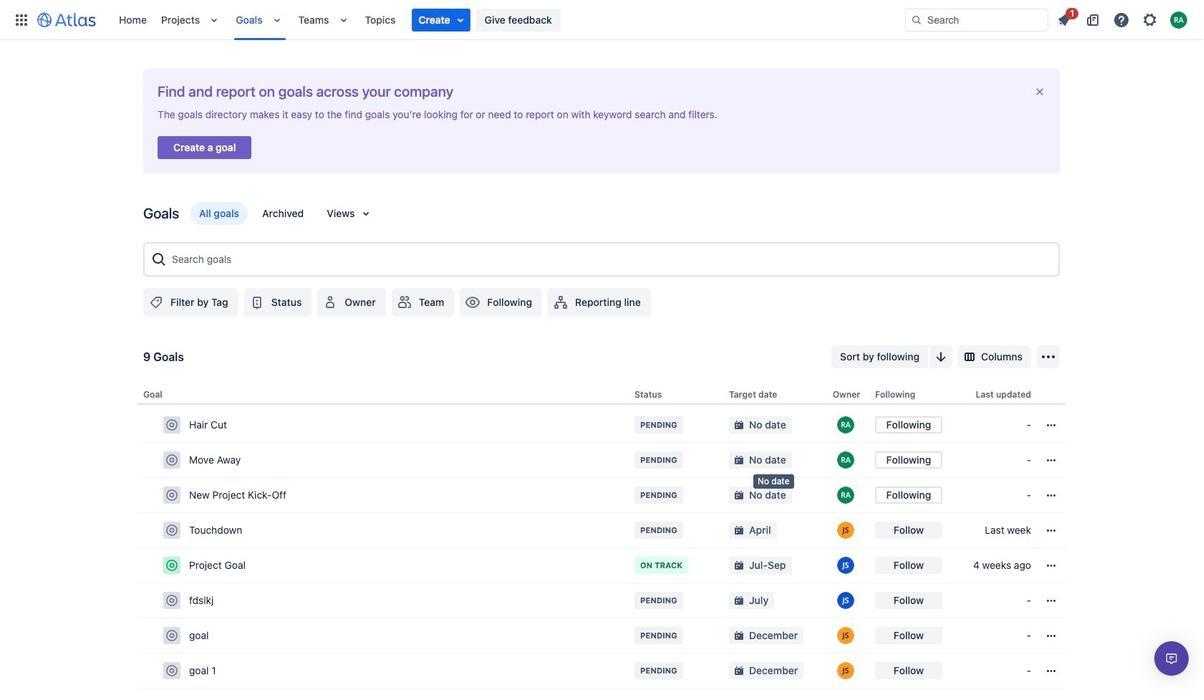 Task type: vqa. For each thing, say whether or not it's contained in the screenshot.
the Search field
yes



Task type: locate. For each thing, give the bounding box(es) containing it.
4 more icon image from the top
[[1043, 522, 1061, 539]]

notifications image
[[1056, 11, 1074, 28]]

tooltip
[[754, 474, 794, 488]]

1 horizontal spatial list item
[[1052, 5, 1079, 31]]

Search goals field
[[168, 247, 1053, 272]]

help image
[[1114, 11, 1131, 28]]

list
[[112, 0, 906, 40], [1052, 5, 1195, 31]]

switch to... image
[[13, 11, 30, 28]]

more icon image for hair cut image on the left bottom of the page
[[1043, 416, 1061, 434]]

7 more icon image from the top
[[1043, 627, 1061, 644]]

following image
[[465, 294, 482, 311]]

project goal image
[[166, 560, 178, 571]]

label image
[[148, 294, 165, 311]]

list item
[[1052, 5, 1079, 31], [412, 8, 471, 31]]

0 horizontal spatial list item
[[412, 8, 471, 31]]

3 more icon image from the top
[[1043, 487, 1061, 504]]

8 more icon image from the top
[[1043, 662, 1061, 679]]

None search field
[[906, 8, 1049, 31]]

touchdown image
[[166, 525, 178, 536]]

more icon image for move away icon
[[1043, 452, 1061, 469]]

6 more icon image from the top
[[1043, 592, 1061, 609]]

5 more icon image from the top
[[1043, 557, 1061, 574]]

list item inside list
[[412, 8, 471, 31]]

1 horizontal spatial list
[[1052, 5, 1195, 31]]

2 more icon image from the top
[[1043, 452, 1061, 469]]

more icon image
[[1043, 416, 1061, 434], [1043, 452, 1061, 469], [1043, 487, 1061, 504], [1043, 522, 1061, 539], [1043, 557, 1061, 574], [1043, 592, 1061, 609], [1043, 627, 1061, 644], [1043, 662, 1061, 679]]

more icon image for project goal icon
[[1043, 557, 1061, 574]]

1 more icon image from the top
[[1043, 416, 1061, 434]]

more icon image for fdslkj image
[[1043, 592, 1061, 609]]

banner
[[0, 0, 1204, 40]]



Task type: describe. For each thing, give the bounding box(es) containing it.
account image
[[1171, 11, 1188, 28]]

Search field
[[906, 8, 1049, 31]]

goal 1 image
[[166, 665, 178, 677]]

goal image
[[166, 630, 178, 641]]

more icon image for touchdown image
[[1043, 522, 1061, 539]]

fdslkj image
[[166, 595, 178, 606]]

0 horizontal spatial list
[[112, 0, 906, 40]]

search goals image
[[150, 251, 168, 268]]

more icon image for new project kick-off icon
[[1043, 487, 1061, 504]]

close banner image
[[1035, 86, 1046, 97]]

reverse sort order image
[[933, 348, 950, 365]]

new project kick-off image
[[166, 490, 178, 501]]

more icon image for goal 1 icon at the bottom left
[[1043, 662, 1061, 679]]

hair cut image
[[166, 419, 178, 431]]

top element
[[9, 0, 906, 40]]

status image
[[248, 294, 266, 311]]

settings image
[[1142, 11, 1160, 28]]

move away image
[[166, 454, 178, 466]]

more options image
[[1041, 348, 1058, 365]]

open intercom messenger image
[[1164, 650, 1181, 667]]

more icon image for goal image
[[1043, 627, 1061, 644]]

search image
[[912, 14, 923, 25]]



